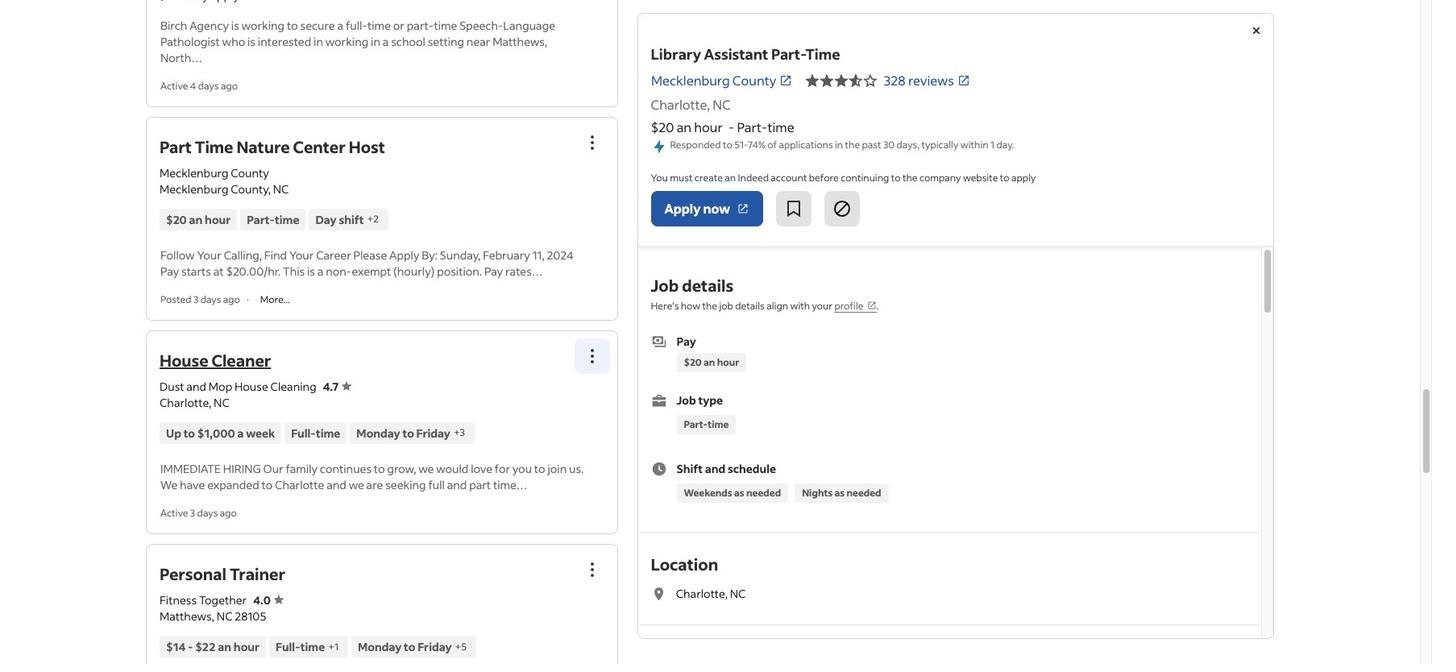 Task type: describe. For each thing, give the bounding box(es) containing it.
4.7 out of five stars rating image
[[323, 379, 352, 394]]

reviews
[[909, 72, 954, 89]]

as for nights
[[835, 487, 845, 499]]

shift and schedule
[[677, 461, 777, 476]]

job actions for house cleaner is collapsed image
[[583, 346, 602, 366]]

74%
[[748, 139, 766, 151]]

1 vertical spatial is
[[247, 34, 255, 49]]

responded to 51-74% of applications in the past 30 days, typically within 1 day.
[[671, 139, 1015, 151]]

county inside part time nature center host mecklenburg county mecklenburg county, nc
[[231, 165, 269, 180]]

applications
[[779, 139, 833, 151]]

job actions for part time nature center host is collapsed image
[[583, 133, 602, 152]]

shift
[[339, 212, 364, 227]]

mecklenburg county
[[651, 72, 776, 89]]

immediate hiring our family continues to grow, we would love for you to join us. we have expanded to charlotte and we are seeking full and part time…
[[160, 461, 584, 492]]

non-
[[326, 263, 352, 279]]

not interested image
[[833, 199, 852, 219]]

full
[[428, 477, 445, 492]]

to left 5
[[404, 639, 415, 654]]

job actions for personal trainer is collapsed image
[[583, 560, 602, 580]]

and up weekends
[[705, 461, 726, 476]]

to left apply
[[1000, 172, 1010, 184]]

dust and mop house cleaning
[[160, 379, 316, 394]]

weekends as needed
[[684, 487, 781, 499]]

near
[[467, 34, 490, 49]]

and down continues
[[327, 477, 346, 492]]

part- down the county,
[[247, 212, 275, 227]]

library assistant part-time
[[651, 44, 841, 64]]

are
[[366, 477, 383, 492]]

0 horizontal spatial pay
[[160, 263, 179, 279]]

now
[[704, 200, 731, 217]]

fitness
[[160, 592, 197, 608]]

3 inside monday to friday + 3
[[460, 427, 465, 439]]

328 reviews link
[[884, 72, 971, 89]]

for
[[495, 461, 510, 476]]

$14 - $22 an hour
[[166, 639, 260, 654]]

to left 51-
[[723, 139, 733, 151]]

join
[[548, 461, 567, 476]]

here's
[[651, 300, 679, 312]]

library
[[651, 44, 702, 64]]

2 vertical spatial mecklenburg
[[160, 181, 228, 196]]

to right continuing
[[892, 172, 901, 184]]

monday for house cleaner
[[357, 425, 400, 441]]

charlotte, nc for library assistant part-time
[[651, 96, 731, 113]]

charlotte
[[275, 477, 324, 492]]

and down would
[[447, 477, 467, 492]]

328
[[884, 72, 906, 89]]

our
[[263, 461, 283, 476]]

type
[[699, 393, 723, 408]]

0 horizontal spatial in
[[314, 34, 323, 49]]

hour down 28105
[[234, 639, 260, 654]]

job type
[[677, 393, 723, 408]]

3 for active 3 days ago
[[190, 507, 195, 519]]

before
[[809, 172, 839, 184]]

apply now
[[665, 200, 731, 217]]

company
[[920, 172, 962, 184]]

full- for full-time + 1
[[276, 639, 300, 654]]

nights as needed
[[802, 487, 882, 499]]

active for birch agency is working to secure a full-time or part-time speech-language pathologist who is interested in working in a school setting near matthews, north…
[[160, 79, 188, 92]]

nature
[[236, 136, 290, 157]]

north…
[[160, 50, 203, 65]]

expanded
[[207, 477, 259, 492]]

immediate
[[160, 461, 221, 476]]

1 horizontal spatial $20
[[651, 118, 675, 135]]

part-time for follow your calling, find your career please apply by: sunday, february 11, 2024 pay starts at $20.00/hr. this is a non-exempt (hourly) position. pay rates…
[[247, 212, 299, 227]]

1 horizontal spatial time
[[806, 44, 841, 64]]

up
[[166, 425, 181, 441]]

1 vertical spatial ago
[[223, 293, 240, 305]]

continues
[[320, 461, 372, 476]]

love
[[471, 461, 492, 476]]

1 vertical spatial working
[[325, 34, 369, 49]]

house cleaner
[[160, 350, 271, 371]]

grow,
[[387, 461, 416, 476]]

job for job type
[[677, 393, 697, 408]]

an right $22
[[218, 639, 231, 654]]

apply inside the follow your calling, find your career please apply by: sunday, february 11, 2024 pay starts at $20.00/hr. this is a non-exempt (hourly) position. pay rates…
[[389, 247, 419, 263]]

must
[[670, 172, 693, 184]]

ago for hiring
[[220, 507, 237, 519]]

part time nature center host button
[[160, 136, 385, 157]]

a left full-
[[337, 17, 343, 33]]

1 vertical spatial $20
[[166, 212, 187, 227]]

week
[[246, 425, 275, 441]]

language
[[503, 17, 555, 33]]

needed for nights as needed
[[847, 487, 882, 499]]

$22
[[195, 639, 216, 654]]

center
[[293, 136, 346, 157]]

and left 'mop'
[[186, 379, 206, 394]]

website
[[963, 172, 999, 184]]

2 vertical spatial $20
[[684, 356, 702, 368]]

an up the follow
[[189, 212, 203, 227]]

you
[[512, 461, 532, 476]]

apply inside popup button
[[665, 200, 701, 217]]

active for immediate hiring our family continues to grow, we would love for you to join us. we have expanded to charlotte and we are seeking full and part time…
[[160, 507, 188, 519]]

0 vertical spatial working
[[241, 17, 285, 33]]

1 vertical spatial charlotte,
[[160, 395, 211, 410]]

monday to friday + 3
[[357, 425, 465, 441]]

+ inside monday to friday + 3
[[454, 427, 460, 439]]

charlotte, for location
[[676, 586, 728, 601]]

within
[[961, 139, 989, 151]]

follow
[[160, 247, 195, 263]]

1 vertical spatial details
[[736, 300, 765, 312]]

cleaning
[[270, 379, 316, 394]]

part time nature center host mecklenburg county mecklenburg county, nc
[[160, 136, 385, 196]]

2024
[[547, 247, 574, 263]]

2
[[373, 213, 379, 225]]

days for agency
[[198, 79, 219, 92]]

active 4 days ago
[[160, 79, 238, 92]]

3 for posted 3 days ago ·
[[193, 293, 198, 305]]

account
[[771, 172, 807, 184]]

5
[[461, 640, 467, 652]]

monday to friday + 5
[[358, 639, 467, 654]]

or
[[393, 17, 405, 33]]

seeking
[[385, 477, 426, 492]]

full-
[[346, 17, 368, 33]]

part
[[469, 477, 491, 492]]

1 vertical spatial days
[[200, 293, 221, 305]]

job details
[[651, 275, 734, 296]]

0 vertical spatial mecklenburg
[[651, 72, 730, 89]]

to right up
[[183, 425, 195, 441]]

4.0 out of five stars rating image
[[253, 592, 284, 608]]

dust
[[160, 379, 184, 394]]

indeed
[[738, 172, 769, 184]]

save this job image
[[785, 199, 804, 219]]

day.
[[997, 139, 1015, 151]]

speech-
[[460, 17, 503, 33]]

4.7
[[323, 379, 339, 394]]

a left school
[[383, 34, 389, 49]]

an up type
[[704, 356, 716, 368]]

ago for agency
[[221, 79, 238, 92]]

have
[[180, 477, 205, 492]]

county,
[[231, 181, 271, 196]]

birch agency is working to secure a full-time or part-time speech-language pathologist who is interested in working in a school setting near matthews, north…
[[160, 17, 555, 65]]

shift
[[677, 461, 703, 476]]

(hourly)
[[393, 263, 435, 279]]



Task type: vqa. For each thing, say whether or not it's contained in the screenshot.
the leftmost -
yes



Task type: locate. For each thing, give the bounding box(es) containing it.
matthews, down "fitness"
[[160, 609, 214, 624]]

profile
[[835, 300, 864, 312]]

1 horizontal spatial county
[[732, 72, 776, 89]]

1 horizontal spatial part-time
[[684, 418, 729, 431]]

1 horizontal spatial working
[[325, 34, 369, 49]]

in left school
[[371, 34, 380, 49]]

0 vertical spatial charlotte, nc
[[651, 96, 731, 113]]

0 horizontal spatial matthews,
[[160, 609, 214, 624]]

charlotte, down location
[[676, 586, 728, 601]]

cleaner
[[212, 350, 271, 371]]

part-time for location
[[684, 418, 729, 431]]

by:
[[422, 247, 438, 263]]

2 vertical spatial charlotte, nc
[[676, 586, 746, 601]]

to up the are
[[374, 461, 385, 476]]

friday left 5
[[418, 639, 452, 654]]

details right the job at the top of page
[[736, 300, 765, 312]]

full- up family
[[291, 425, 316, 441]]

mecklenburg county link
[[651, 71, 792, 90]]

continuing
[[841, 172, 890, 184]]

full-time + 1
[[276, 639, 338, 654]]

a left non-
[[317, 263, 323, 279]]

friday for cleaner
[[416, 425, 450, 441]]

0 vertical spatial friday
[[416, 425, 450, 441]]

0 vertical spatial active
[[160, 79, 188, 92]]

is right this
[[307, 263, 315, 279]]

hour
[[695, 118, 723, 135], [205, 212, 231, 227], [717, 356, 740, 368], [234, 639, 260, 654]]

1 vertical spatial job
[[677, 393, 697, 408]]

days down at
[[200, 293, 221, 305]]

0 vertical spatial days
[[198, 79, 219, 92]]

to down our
[[262, 477, 273, 492]]

job up here's
[[651, 275, 679, 296]]

0 vertical spatial apply
[[665, 200, 701, 217]]

1 vertical spatial time
[[195, 136, 233, 157]]

1 vertical spatial mecklenburg
[[160, 165, 228, 180]]

0 vertical spatial house
[[160, 350, 208, 371]]

trainer
[[230, 563, 285, 584]]

position.
[[437, 263, 482, 279]]

time right part
[[195, 136, 233, 157]]

friday for trainer
[[418, 639, 452, 654]]

would
[[436, 461, 469, 476]]

is up the who on the top left of page
[[231, 17, 239, 33]]

interested
[[258, 34, 311, 49]]

personal
[[160, 563, 226, 584]]

days down have
[[197, 507, 218, 519]]

days
[[198, 79, 219, 92], [200, 293, 221, 305], [197, 507, 218, 519]]

county
[[732, 72, 776, 89], [231, 165, 269, 180]]

matthews, inside 'birch agency is working to secure a full-time or part-time speech-language pathologist who is interested in working in a school setting near matthews, north…'
[[493, 34, 547, 49]]

0 vertical spatial -
[[729, 118, 735, 135]]

needed for weekends as needed
[[747, 487, 781, 499]]

us.
[[569, 461, 584, 476]]

your
[[812, 300, 833, 312]]

county down library assistant part-time
[[732, 72, 776, 89]]

as right nights
[[835, 487, 845, 499]]

you
[[651, 172, 668, 184]]

3 right posted
[[193, 293, 198, 305]]

job for job details
[[651, 275, 679, 296]]

$20 up job type
[[684, 356, 702, 368]]

0 vertical spatial part-time
[[247, 212, 299, 227]]

2 needed from the left
[[847, 487, 882, 499]]

1 horizontal spatial -
[[729, 118, 735, 135]]

the left past
[[845, 139, 860, 151]]

follow your calling, find your career please apply by: sunday, february 11, 2024 pay starts at $20.00/hr. this is a non-exempt (hourly) position. pay rates…
[[160, 247, 574, 279]]

1 horizontal spatial details
[[736, 300, 765, 312]]

1 vertical spatial house
[[234, 379, 268, 394]]

+ inside 'day shift + 2'
[[367, 213, 373, 225]]

monday right full-time + 1
[[358, 639, 402, 654]]

your
[[197, 247, 222, 263], [289, 247, 314, 263]]

1 active from the top
[[160, 79, 188, 92]]

nights
[[802, 487, 833, 499]]

please
[[353, 247, 387, 263]]

is inside the follow your calling, find your career please apply by: sunday, february 11, 2024 pay starts at $20.00/hr. this is a non-exempt (hourly) position. pay rates…
[[307, 263, 315, 279]]

time inside part time nature center host mecklenburg county mecklenburg county, nc
[[195, 136, 233, 157]]

0 horizontal spatial house
[[160, 350, 208, 371]]

apply down must
[[665, 200, 701, 217]]

2 horizontal spatial pay
[[677, 334, 697, 349]]

hour up responded
[[695, 118, 723, 135]]

time
[[368, 17, 391, 33], [434, 17, 457, 33], [768, 118, 795, 135], [275, 212, 299, 227], [708, 418, 729, 431], [316, 425, 340, 441], [300, 639, 325, 654]]

more...
[[260, 293, 290, 305]]

1 vertical spatial active
[[160, 507, 188, 519]]

part-time down type
[[684, 418, 729, 431]]

1 vertical spatial the
[[903, 172, 918, 184]]

3 up would
[[460, 427, 465, 439]]

apply
[[1012, 172, 1036, 184]]

full-time
[[291, 425, 340, 441]]

1 horizontal spatial needed
[[847, 487, 882, 499]]

0 horizontal spatial apply
[[389, 247, 419, 263]]

1 left monday to friday + 5
[[334, 640, 338, 652]]

a inside the follow your calling, find your career please apply by: sunday, february 11, 2024 pay starts at $20.00/hr. this is a non-exempt (hourly) position. pay rates…
[[317, 263, 323, 279]]

part-time up the find
[[247, 212, 299, 227]]

2 vertical spatial is
[[307, 263, 315, 279]]

ago right "4"
[[221, 79, 238, 92]]

28105
[[235, 609, 266, 624]]

a left week
[[237, 425, 244, 441]]

1 horizontal spatial as
[[835, 487, 845, 499]]

2 horizontal spatial $20
[[684, 356, 702, 368]]

2 vertical spatial days
[[197, 507, 218, 519]]

pay down february at the left top
[[484, 263, 503, 279]]

0 vertical spatial time
[[806, 44, 841, 64]]

- up 51-
[[729, 118, 735, 135]]

the left company
[[903, 172, 918, 184]]

needed down "schedule"
[[747, 487, 781, 499]]

1 inside full-time + 1
[[334, 640, 338, 652]]

0 vertical spatial 3
[[193, 293, 198, 305]]

0 vertical spatial county
[[732, 72, 776, 89]]

1 vertical spatial $20 an hour
[[684, 356, 740, 368]]

0 horizontal spatial the
[[703, 300, 718, 312]]

1 vertical spatial -
[[188, 639, 193, 654]]

$20 an hour up type
[[684, 356, 740, 368]]

to up grow,
[[403, 425, 414, 441]]

1 vertical spatial monday
[[358, 639, 402, 654]]

together
[[199, 592, 247, 608]]

house down cleaner
[[234, 379, 268, 394]]

0 horizontal spatial county
[[231, 165, 269, 180]]

2 your from the left
[[289, 247, 314, 263]]

0 vertical spatial full-
[[291, 425, 316, 441]]

0 vertical spatial matthews,
[[493, 34, 547, 49]]

part- up 74%
[[737, 118, 768, 135]]

rates…
[[505, 263, 543, 279]]

full- down 4.0 out of five stars rating icon
[[276, 639, 300, 654]]

pay down how
[[677, 334, 697, 349]]

1 horizontal spatial $20 an hour
[[684, 356, 740, 368]]

2 horizontal spatial in
[[835, 139, 844, 151]]

11,
[[532, 247, 545, 263]]

full- for full-time
[[291, 425, 316, 441]]

posted 3 days ago ·
[[160, 293, 249, 305]]

1 horizontal spatial house
[[234, 379, 268, 394]]

2 vertical spatial charlotte,
[[676, 586, 728, 601]]

0 horizontal spatial $20 an hour
[[166, 212, 231, 227]]

$20 up responded
[[651, 118, 675, 135]]

0 horizontal spatial details
[[682, 275, 734, 296]]

needed
[[747, 487, 781, 499], [847, 487, 882, 499]]

0 vertical spatial the
[[845, 139, 860, 151]]

in down the 'secure'
[[314, 34, 323, 49]]

2 as from the left
[[835, 487, 845, 499]]

$1,000
[[197, 425, 235, 441]]

apply
[[665, 200, 701, 217], [389, 247, 419, 263]]

details up how
[[682, 275, 734, 296]]

1 needed from the left
[[747, 487, 781, 499]]

starts
[[181, 263, 211, 279]]

0 horizontal spatial as
[[735, 487, 745, 499]]

personal trainer button
[[160, 563, 285, 584]]

2 vertical spatial the
[[703, 300, 718, 312]]

charlotte, nc down dust
[[160, 395, 230, 410]]

february
[[483, 247, 530, 263]]

2 active from the top
[[160, 507, 188, 519]]

0 vertical spatial $20
[[651, 118, 675, 135]]

0 horizontal spatial part-time
[[247, 212, 299, 227]]

to inside 'birch agency is working to secure a full-time or part-time speech-language pathologist who is interested in working in a school setting near matthews, north…'
[[287, 17, 298, 33]]

monday up grow,
[[357, 425, 400, 441]]

hour up type
[[717, 356, 740, 368]]

in left past
[[835, 139, 844, 151]]

0 vertical spatial $20 an hour
[[166, 212, 231, 227]]

your up at
[[197, 247, 222, 263]]

1 horizontal spatial matthews,
[[493, 34, 547, 49]]

1 horizontal spatial we
[[418, 461, 434, 476]]

2 vertical spatial ago
[[220, 507, 237, 519]]

3
[[193, 293, 198, 305], [460, 427, 465, 439], [190, 507, 195, 519]]

ago
[[221, 79, 238, 92], [223, 293, 240, 305], [220, 507, 237, 519]]

1 vertical spatial apply
[[389, 247, 419, 263]]

1 vertical spatial 3
[[460, 427, 465, 439]]

1 horizontal spatial 1
[[991, 139, 995, 151]]

is right the who on the top left of page
[[247, 34, 255, 49]]

matthews, down "language"
[[493, 34, 547, 49]]

0 horizontal spatial -
[[188, 639, 193, 654]]

a
[[337, 17, 343, 33], [383, 34, 389, 49], [317, 263, 323, 279], [237, 425, 244, 441]]

$20.00/hr.
[[226, 263, 281, 279]]

an up responded
[[677, 118, 692, 135]]

0 horizontal spatial we
[[349, 477, 364, 492]]

2 horizontal spatial the
[[903, 172, 918, 184]]

1 vertical spatial full-
[[276, 639, 300, 654]]

$20 an hour - part-time
[[651, 118, 795, 135]]

1 vertical spatial part-time
[[684, 418, 729, 431]]

we up full
[[418, 461, 434, 476]]

how
[[681, 300, 701, 312]]

we
[[418, 461, 434, 476], [349, 477, 364, 492]]

more... button
[[255, 292, 295, 306]]

1 horizontal spatial in
[[371, 34, 380, 49]]

3 down have
[[190, 507, 195, 519]]

secure
[[300, 17, 335, 33]]

1 horizontal spatial is
[[247, 34, 255, 49]]

calling,
[[224, 247, 262, 263]]

0 vertical spatial 1
[[991, 139, 995, 151]]

your up this
[[289, 247, 314, 263]]

1 your from the left
[[197, 247, 222, 263]]

to up interested
[[287, 17, 298, 33]]

pay down the follow
[[160, 263, 179, 279]]

to left join
[[534, 461, 545, 476]]

who
[[222, 34, 245, 49]]

day
[[315, 212, 337, 227]]

charlotte, for library assistant part-time
[[651, 96, 710, 113]]

sunday,
[[440, 247, 481, 263]]

time up 3.6 out of 5 stars image
[[806, 44, 841, 64]]

part
[[160, 136, 192, 157]]

job
[[651, 275, 679, 296], [677, 393, 697, 408]]

2 horizontal spatial is
[[307, 263, 315, 279]]

setting
[[428, 34, 464, 49]]

monday
[[357, 425, 400, 441], [358, 639, 402, 654]]

part- down job type
[[684, 418, 708, 431]]

active left "4"
[[160, 79, 188, 92]]

ago left ·
[[223, 293, 240, 305]]

1 horizontal spatial pay
[[484, 263, 503, 279]]

charlotte, down dust
[[160, 395, 211, 410]]

ago down 'expanded' at the left
[[220, 507, 237, 519]]

charlotte, nc for location
[[676, 586, 746, 601]]

51-
[[735, 139, 748, 151]]

exempt
[[352, 263, 391, 279]]

hiring
[[223, 461, 261, 476]]

0 vertical spatial ago
[[221, 79, 238, 92]]

up to $1,000 a week
[[166, 425, 275, 441]]

0 horizontal spatial 1
[[334, 640, 338, 652]]

posted
[[160, 293, 191, 305]]

charlotte, nc down mecklenburg county
[[651, 96, 731, 113]]

0 horizontal spatial needed
[[747, 487, 781, 499]]

+ inside monday to friday + 5
[[455, 640, 461, 652]]

-
[[729, 118, 735, 135], [188, 639, 193, 654]]

working down full-
[[325, 34, 369, 49]]

0 horizontal spatial is
[[231, 17, 239, 33]]

at
[[213, 263, 224, 279]]

charlotte, down mecklenburg county
[[651, 96, 710, 113]]

0 vertical spatial charlotte,
[[651, 96, 710, 113]]

+ inside full-time + 1
[[328, 640, 334, 652]]

house up dust
[[160, 350, 208, 371]]

hour up calling,
[[205, 212, 231, 227]]

1 vertical spatial county
[[231, 165, 269, 180]]

$20 an hour up the follow
[[166, 212, 231, 227]]

part-
[[407, 17, 434, 33]]

job left type
[[677, 393, 697, 408]]

personal trainer
[[160, 563, 285, 584]]

1 vertical spatial we
[[349, 477, 364, 492]]

1 vertical spatial friday
[[418, 639, 452, 654]]

1 horizontal spatial apply
[[665, 200, 701, 217]]

school
[[391, 34, 425, 49]]

0 horizontal spatial your
[[197, 247, 222, 263]]

part-
[[772, 44, 806, 64], [737, 118, 768, 135], [247, 212, 275, 227], [684, 418, 708, 431]]

$20 an hour
[[166, 212, 231, 227], [684, 356, 740, 368]]

1 vertical spatial matthews,
[[160, 609, 214, 624]]

we left the are
[[349, 477, 364, 492]]

the
[[845, 139, 860, 151], [903, 172, 918, 184], [703, 300, 718, 312]]

0 vertical spatial monday
[[357, 425, 400, 441]]

0 vertical spatial details
[[682, 275, 734, 296]]

as down "schedule"
[[735, 487, 745, 499]]

- right $14
[[188, 639, 193, 654]]

friday up would
[[416, 425, 450, 441]]

needed right nights
[[847, 487, 882, 499]]

0 vertical spatial job
[[651, 275, 679, 296]]

with
[[791, 300, 810, 312]]

the left the job at the top of page
[[703, 300, 718, 312]]

an
[[677, 118, 692, 135], [725, 172, 736, 184], [189, 212, 203, 227], [704, 356, 716, 368], [218, 639, 231, 654]]

county up the county,
[[231, 165, 269, 180]]

0 horizontal spatial time
[[195, 136, 233, 157]]

1 horizontal spatial your
[[289, 247, 314, 263]]

as for weekends
[[735, 487, 745, 499]]

1 horizontal spatial the
[[845, 139, 860, 151]]

of
[[768, 139, 777, 151]]

1 vertical spatial charlotte, nc
[[160, 395, 230, 410]]

3.6 out of 5 stars image
[[805, 71, 878, 90]]

monday for personal trainer
[[358, 639, 402, 654]]

charlotte, nc
[[651, 96, 731, 113], [160, 395, 230, 410], [676, 586, 746, 601]]

1 as from the left
[[735, 487, 745, 499]]

is
[[231, 17, 239, 33], [247, 34, 255, 49], [307, 263, 315, 279]]

as
[[735, 487, 745, 499], [835, 487, 845, 499]]

days for hiring
[[197, 507, 218, 519]]

charlotte, nc down location
[[676, 586, 746, 601]]

close job details image
[[1247, 21, 1266, 40]]

part- right assistant
[[772, 44, 806, 64]]

0 vertical spatial we
[[418, 461, 434, 476]]

nc inside part time nature center host mecklenburg county mecklenburg county, nc
[[273, 181, 289, 196]]

$20
[[651, 118, 675, 135], [166, 212, 187, 227], [684, 356, 702, 368]]

1 left day.
[[991, 139, 995, 151]]

1 vertical spatial 1
[[334, 640, 338, 652]]

working up interested
[[241, 17, 285, 33]]

4.0
[[253, 592, 271, 608]]

day shift + 2
[[315, 212, 379, 227]]

$20 up the follow
[[166, 212, 187, 227]]

responded
[[671, 139, 721, 151]]

an right create
[[725, 172, 736, 184]]

agency
[[190, 17, 229, 33]]

apply up (hourly)
[[389, 247, 419, 263]]

family
[[286, 461, 318, 476]]

days right "4"
[[198, 79, 219, 92]]

you must create an indeed account before continuing to the company website to apply
[[651, 172, 1036, 184]]

0 vertical spatial is
[[231, 17, 239, 33]]

2 vertical spatial 3
[[190, 507, 195, 519]]



